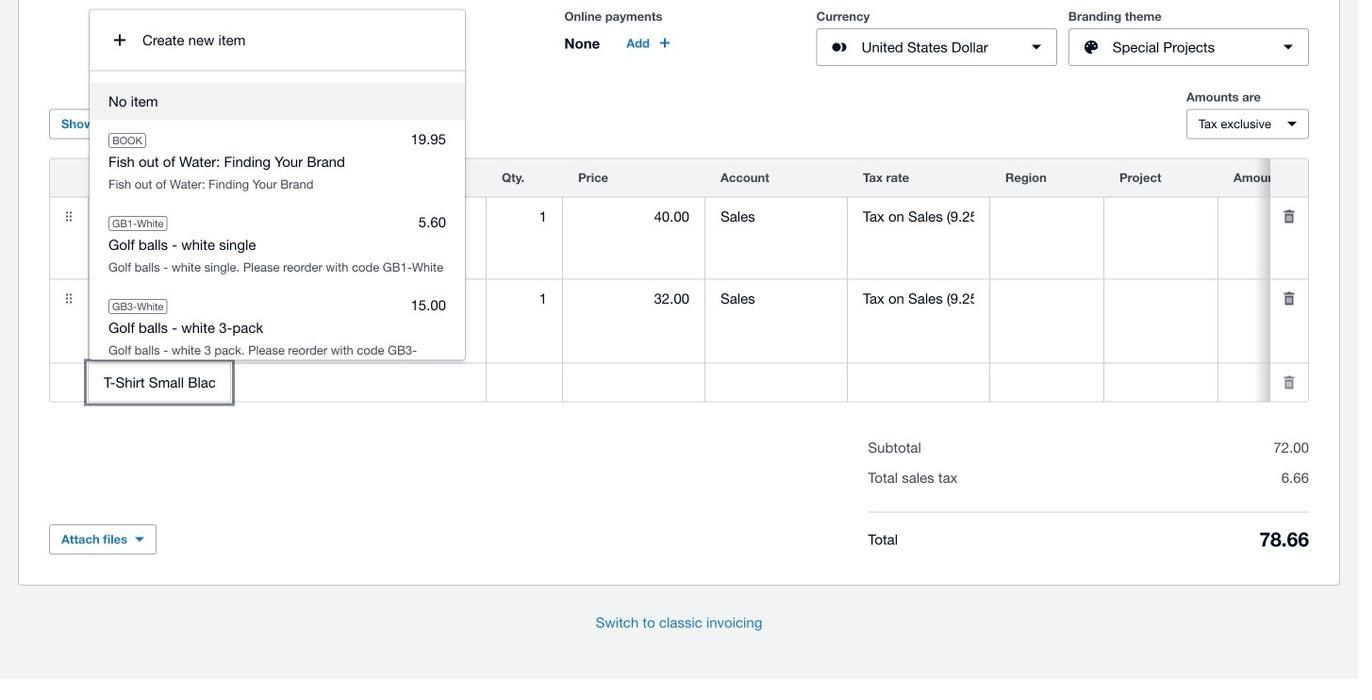 Task type: locate. For each thing, give the bounding box(es) containing it.
None text field
[[231, 198, 486, 279]]

0 vertical spatial remove image
[[1271, 198, 1309, 236]]

None field
[[487, 199, 562, 235], [563, 199, 705, 235], [706, 199, 847, 235], [848, 199, 990, 235], [991, 199, 1104, 235], [1105, 199, 1218, 235], [1219, 199, 1359, 235], [487, 281, 562, 317], [563, 281, 705, 317], [1105, 281, 1218, 317], [1219, 281, 1359, 317], [89, 365, 230, 401], [487, 365, 562, 401], [563, 365, 705, 401], [1219, 365, 1359, 401], [487, 199, 562, 235], [563, 199, 705, 235], [706, 199, 847, 235], [848, 199, 990, 235], [991, 199, 1104, 235], [1105, 199, 1218, 235], [1219, 199, 1359, 235], [487, 281, 562, 317], [563, 281, 705, 317], [1105, 281, 1218, 317], [1219, 281, 1359, 317], [89, 365, 230, 401], [487, 365, 562, 401], [563, 365, 705, 401], [1219, 365, 1359, 401]]

drag and drop line image
[[50, 198, 88, 236], [50, 280, 88, 318]]

1 drag and drop line image from the top
[[50, 198, 88, 236]]

0 vertical spatial drag and drop line image
[[50, 198, 88, 236]]

1 vertical spatial remove image
[[1271, 280, 1309, 318]]

None text field
[[231, 280, 486, 338], [231, 365, 486, 401], [231, 280, 486, 338], [231, 365, 486, 401]]

2 drag and drop line image from the top
[[50, 280, 88, 318]]

3 remove image from the top
[[1271, 364, 1309, 402]]

2 remove image from the top
[[1271, 280, 1309, 318]]

remove image for 1st drag and drop line image from the bottom
[[1271, 280, 1309, 318]]

list box
[[90, 10, 465, 679]]

2 vertical spatial remove image
[[1271, 364, 1309, 402]]

more line item options element
[[1271, 159, 1309, 197]]

remove image
[[1271, 198, 1309, 236], [1271, 280, 1309, 318], [1271, 364, 1309, 402]]

group
[[90, 10, 465, 679]]

none text field inside invoice line item list element
[[231, 198, 486, 279]]

1 remove image from the top
[[1271, 198, 1309, 236]]

invoice line item list element
[[49, 158, 1359, 403]]

1 vertical spatial drag and drop line image
[[50, 280, 88, 318]]



Task type: describe. For each thing, give the bounding box(es) containing it.
remove image for first drag and drop line image from the top
[[1271, 198, 1309, 236]]



Task type: vqa. For each thing, say whether or not it's contained in the screenshot.
list box
yes



